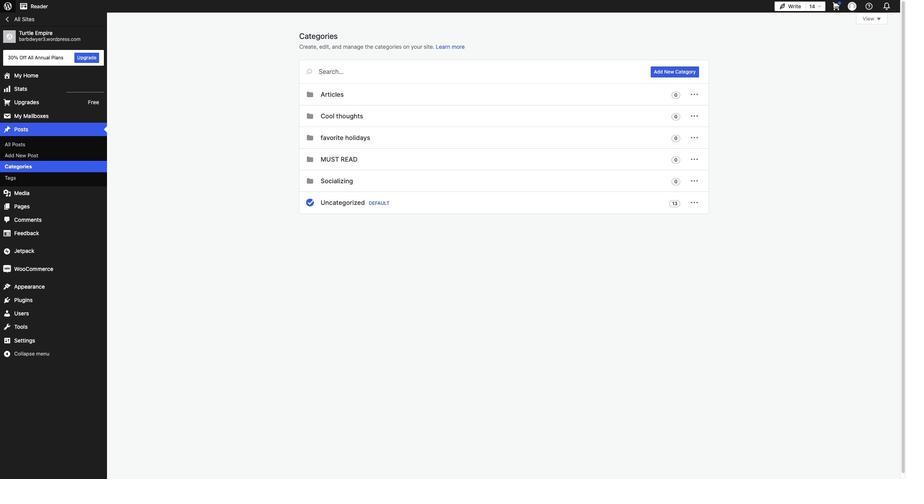 Task type: locate. For each thing, give the bounding box(es) containing it.
2 toggle menu image from the top
[[689, 155, 699, 164]]

1 vertical spatial toggle menu image
[[689, 111, 699, 121]]

1 img image from the top
[[3, 247, 11, 255]]

1 toggle menu image from the top
[[689, 90, 699, 99]]

img image
[[3, 247, 11, 255], [3, 265, 11, 273]]

3 toggle menu image from the top
[[689, 176, 699, 186]]

None search field
[[299, 60, 641, 83]]

1 toggle menu image from the top
[[689, 133, 699, 142]]

toggle menu image for 'uncategorized' icon
[[689, 198, 699, 207]]

toggle menu image for favorite holidays image
[[689, 133, 699, 142]]

4 toggle menu image from the top
[[689, 198, 699, 207]]

0 vertical spatial img image
[[3, 247, 11, 255]]

toggle menu image
[[689, 90, 699, 99], [689, 111, 699, 121]]

my shopping cart image
[[832, 2, 841, 11]]

2 img image from the top
[[3, 265, 11, 273]]

manage your sites image
[[3, 2, 13, 11]]

0 vertical spatial toggle menu image
[[689, 90, 699, 99]]

row
[[299, 84, 708, 214]]

help image
[[864, 2, 874, 11]]

1 vertical spatial img image
[[3, 265, 11, 273]]

2 toggle menu image from the top
[[689, 111, 699, 121]]

main content
[[299, 13, 888, 214]]

toggle menu image
[[689, 133, 699, 142], [689, 155, 699, 164], [689, 176, 699, 186], [689, 198, 699, 207]]

my profile image
[[848, 2, 856, 11]]



Task type: describe. For each thing, give the bounding box(es) containing it.
toggle menu image for the articles 'image'
[[689, 90, 699, 99]]

Search search field
[[319, 60, 641, 83]]

manage your notifications image
[[881, 1, 892, 12]]

articles image
[[305, 90, 315, 99]]

closed image
[[877, 18, 881, 20]]

cool thoughts image
[[305, 111, 315, 121]]

toggle menu image for socializing 'icon'
[[689, 176, 699, 186]]

open search image
[[299, 67, 319, 76]]

must read image
[[305, 155, 315, 164]]

toggle menu image for cool thoughts image
[[689, 111, 699, 121]]

favorite holidays image
[[305, 133, 315, 142]]

uncategorized image
[[305, 198, 315, 207]]

socializing image
[[305, 176, 315, 186]]

highest hourly views 0 image
[[66, 87, 104, 93]]

toggle menu image for must read icon
[[689, 155, 699, 164]]



Task type: vqa. For each thing, say whether or not it's contained in the screenshot.
'Cool thoughts' image
yes



